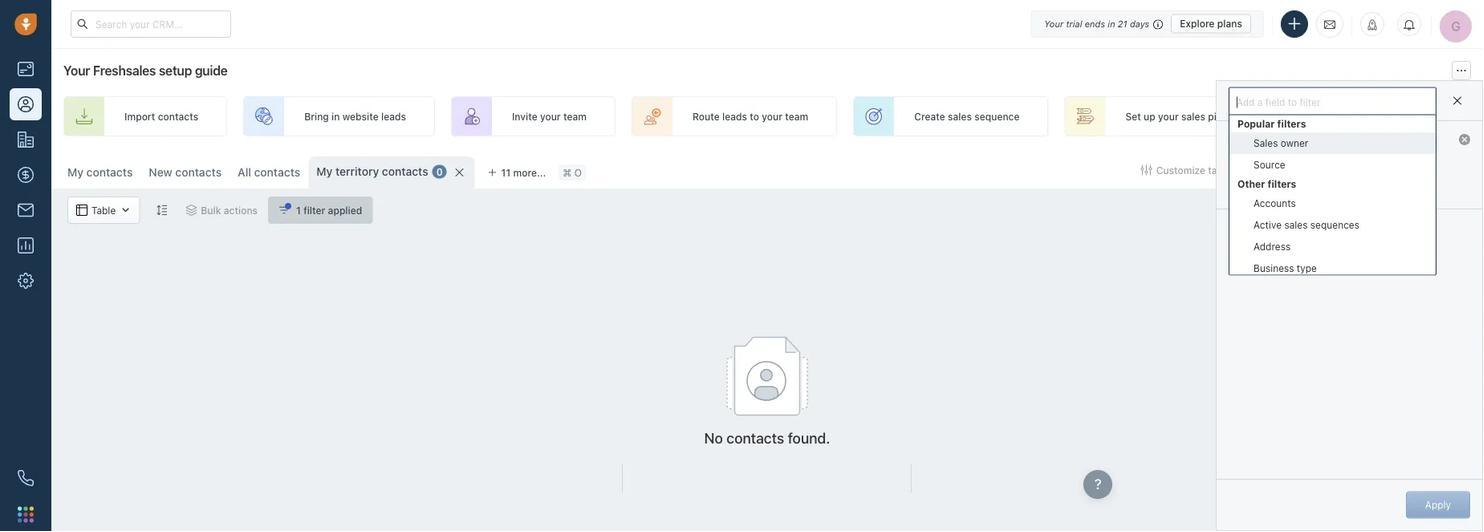 Task type: locate. For each thing, give the bounding box(es) containing it.
container_wx8msf4aqz5i3rn1 image inside 1 filter applied button
[[279, 205, 290, 216]]

0 horizontal spatial sales
[[948, 111, 972, 122]]

2 group from the top
[[1230, 192, 1437, 532]]

2 horizontal spatial add
[[1411, 165, 1430, 176]]

0 horizontal spatial your
[[63, 63, 90, 78]]

type
[[1297, 263, 1318, 274]]

import inside import contacts button
[[1272, 165, 1303, 176]]

filter right 1 at the top
[[304, 205, 325, 216]]

contacts right no
[[727, 430, 785, 447]]

my contacts
[[67, 166, 133, 179]]

container_wx8msf4aqz5i3rn1 image
[[1142, 165, 1153, 176], [120, 205, 131, 216]]

active sales sequences option
[[1230, 214, 1437, 236]]

1 vertical spatial import contacts
[[1272, 165, 1346, 176]]

0 horizontal spatial container_wx8msf4aqz5i3rn1 image
[[120, 205, 131, 216]]

1 horizontal spatial leads
[[723, 111, 748, 122]]

2 horizontal spatial my
[[1252, 162, 1265, 173]]

0 horizontal spatial to
[[750, 111, 760, 122]]

0 horizontal spatial import contacts
[[124, 111, 198, 122]]

o
[[575, 167, 582, 178]]

0 horizontal spatial in
[[332, 111, 340, 122]]

2 team from the left
[[785, 111, 809, 122]]

my territory contacts link
[[317, 164, 428, 180]]

1 vertical spatial add
[[1351, 111, 1370, 122]]

filters down my territories
[[1268, 178, 1297, 190]]

add left 'contact'
[[1411, 165, 1430, 176]]

add left deal
[[1351, 111, 1370, 122]]

contacts
[[158, 111, 198, 122], [1306, 165, 1346, 176], [382, 165, 428, 178], [86, 166, 133, 179], [175, 166, 222, 179], [254, 166, 301, 179], [727, 430, 785, 447]]

0 horizontal spatial team
[[564, 111, 587, 122]]

1 horizontal spatial your
[[1045, 18, 1064, 29]]

1 vertical spatial import
[[1272, 165, 1303, 176]]

your
[[540, 111, 561, 122], [762, 111, 783, 122], [1159, 111, 1179, 122]]

bulk actions button
[[175, 197, 268, 224]]

your
[[1045, 18, 1064, 29], [63, 63, 90, 78]]

1 vertical spatial your
[[63, 63, 90, 78]]

3 your from the left
[[1159, 111, 1179, 122]]

table
[[1209, 165, 1232, 176]]

field
[[1267, 95, 1287, 106]]

container_wx8msf4aqz5i3rn1 image inside table dropdown button
[[76, 205, 88, 216]]

1 horizontal spatial import contacts
[[1272, 165, 1346, 176]]

1 vertical spatial filters
[[1268, 178, 1297, 190]]

sales left pipeline
[[1182, 111, 1206, 122]]

sales inside active sales sequences option
[[1285, 219, 1308, 230]]

import inside import contacts link
[[124, 111, 155, 122]]

1 filter applied
[[296, 205, 362, 216]]

customize table
[[1157, 165, 1232, 176]]

sales
[[1254, 137, 1279, 149]]

new contacts
[[149, 166, 222, 179]]

2 leads from the left
[[723, 111, 748, 122]]

0 horizontal spatial leads
[[381, 111, 406, 122]]

filter
[[1301, 95, 1322, 106], [304, 205, 325, 216]]

your left trial
[[1045, 18, 1064, 29]]

sales for create
[[948, 111, 972, 122]]

to right field
[[1289, 95, 1299, 106]]

container_wx8msf4aqz5i3rn1 image left table
[[76, 205, 88, 216]]

option containing popular filters
[[1230, 115, 1437, 175]]

2 horizontal spatial container_wx8msf4aqz5i3rn1 image
[[279, 205, 290, 216]]

0 vertical spatial to
[[1289, 95, 1299, 106]]

container_wx8msf4aqz5i3rn1 image inside customize table button
[[1142, 165, 1153, 176]]

1 option from the top
[[1230, 115, 1437, 175]]

leads
[[381, 111, 406, 122], [723, 111, 748, 122]]

to inside dropdown button
[[1289, 95, 1299, 106]]

customize
[[1157, 165, 1206, 176]]

your left freshsales
[[63, 63, 90, 78]]

import contacts inside button
[[1272, 165, 1346, 176]]

popular filters
[[1238, 118, 1307, 129]]

your right up
[[1159, 111, 1179, 122]]

contacts down the sales owner option
[[1306, 165, 1346, 176]]

1 vertical spatial filter
[[304, 205, 325, 216]]

2 option from the top
[[1230, 175, 1437, 532]]

1 container_wx8msf4aqz5i3rn1 image from the left
[[76, 205, 88, 216]]

1 vertical spatial container_wx8msf4aqz5i3rn1 image
[[120, 205, 131, 216]]

bring
[[304, 111, 329, 122]]

container_wx8msf4aqz5i3rn1 image left the bulk
[[186, 205, 197, 216]]

0 horizontal spatial your
[[540, 111, 561, 122]]

invite your team
[[512, 111, 587, 122]]

filters for popular filters
[[1278, 118, 1307, 129]]

my contacts button
[[59, 157, 141, 189], [67, 166, 133, 179]]

import down your freshsales setup guide
[[124, 111, 155, 122]]

add deal
[[1351, 111, 1392, 122]]

website
[[343, 111, 379, 122]]

my up table dropdown button
[[67, 166, 83, 179]]

group
[[1230, 132, 1437, 175], [1230, 192, 1437, 532]]

my left territory
[[317, 165, 333, 178]]

3 container_wx8msf4aqz5i3rn1 image from the left
[[279, 205, 290, 216]]

my up other
[[1252, 162, 1265, 173]]

container_wx8msf4aqz5i3rn1 image right table
[[120, 205, 131, 216]]

option
[[1230, 115, 1437, 175], [1230, 175, 1437, 532]]

all
[[238, 166, 251, 179]]

all contacts
[[238, 166, 301, 179]]

team
[[564, 111, 587, 122], [785, 111, 809, 122]]

list box
[[1229, 114, 1437, 532]]

add left a in the right top of the page
[[1238, 95, 1256, 106]]

0 vertical spatial container_wx8msf4aqz5i3rn1 image
[[1142, 165, 1153, 176]]

filters up owner
[[1278, 118, 1307, 129]]

1 horizontal spatial in
[[1108, 18, 1116, 29]]

add inside button
[[1411, 165, 1430, 176]]

0 vertical spatial import contacts
[[124, 111, 198, 122]]

your inside invite your team link
[[540, 111, 561, 122]]

2 horizontal spatial sales
[[1285, 219, 1308, 230]]

other
[[1238, 178, 1266, 190]]

contains
[[1283, 136, 1322, 147]]

invite
[[512, 111, 538, 122]]

group containing sales owner
[[1230, 132, 1437, 175]]

in right bring
[[332, 111, 340, 122]]

in left 21
[[1108, 18, 1116, 29]]

container_wx8msf4aqz5i3rn1 image inside bulk actions 'button'
[[186, 205, 197, 216]]

1 horizontal spatial to
[[1289, 95, 1299, 106]]

add inside dropdown button
[[1238, 95, 1256, 106]]

deal
[[1372, 111, 1392, 122]]

container_wx8msf4aqz5i3rn1 image inside table dropdown button
[[120, 205, 131, 216]]

leads right route
[[723, 111, 748, 122]]

0 vertical spatial your
[[1045, 18, 1064, 29]]

0 horizontal spatial container_wx8msf4aqz5i3rn1 image
[[76, 205, 88, 216]]

0 horizontal spatial filter
[[304, 205, 325, 216]]

1 horizontal spatial container_wx8msf4aqz5i3rn1 image
[[186, 205, 197, 216]]

1 horizontal spatial filter
[[1301, 95, 1322, 106]]

your inside set up your sales pipeline link
[[1159, 111, 1179, 122]]

11 more... button
[[479, 161, 555, 184]]

group for other filters
[[1230, 192, 1437, 532]]

leads right website
[[381, 111, 406, 122]]

import
[[124, 111, 155, 122], [1272, 165, 1303, 176]]

1 horizontal spatial import
[[1272, 165, 1303, 176]]

add contact
[[1411, 165, 1468, 176]]

1 horizontal spatial your
[[762, 111, 783, 122]]

1 group from the top
[[1230, 132, 1437, 175]]

sales right active
[[1285, 219, 1308, 230]]

accounts option
[[1230, 192, 1437, 214]]

sales inside create sales sequence link
[[948, 111, 972, 122]]

1 horizontal spatial sales
[[1182, 111, 1206, 122]]

my territories
[[1252, 162, 1314, 173]]

⌘
[[563, 167, 572, 178]]

sales inside set up your sales pipeline link
[[1182, 111, 1206, 122]]

more
[[1257, 184, 1280, 196]]

filters
[[1278, 118, 1307, 129], [1268, 178, 1297, 190]]

table button
[[67, 197, 140, 224]]

0 vertical spatial import
[[124, 111, 155, 122]]

add for add a field to filter
[[1238, 95, 1256, 106]]

sales right create
[[948, 111, 972, 122]]

all contacts button
[[230, 157, 309, 189], [238, 166, 301, 179]]

0 horizontal spatial import
[[124, 111, 155, 122]]

group containing accounts
[[1230, 192, 1437, 532]]

Search your CRM... text field
[[71, 10, 231, 38]]

2 container_wx8msf4aqz5i3rn1 image from the left
[[186, 205, 197, 216]]

1 vertical spatial group
[[1230, 192, 1437, 532]]

0 vertical spatial in
[[1108, 18, 1116, 29]]

your inside route leads to your team link
[[762, 111, 783, 122]]

owner
[[1281, 137, 1309, 149]]

import contacts button
[[1251, 157, 1354, 184]]

1 horizontal spatial add
[[1351, 111, 1370, 122]]

in
[[1108, 18, 1116, 29], [332, 111, 340, 122]]

11
[[502, 167, 511, 178]]

filter right field
[[1301, 95, 1322, 106]]

0 vertical spatial filter
[[1301, 95, 1322, 106]]

my for my territory contacts 0
[[317, 165, 333, 178]]

your right invite
[[540, 111, 561, 122]]

your right route
[[762, 111, 783, 122]]

to right route
[[750, 111, 760, 122]]

1 your from the left
[[540, 111, 561, 122]]

group for popular filters
[[1230, 132, 1437, 175]]

my for my territories
[[1252, 162, 1265, 173]]

1 horizontal spatial container_wx8msf4aqz5i3rn1 image
[[1142, 165, 1153, 176]]

0 vertical spatial group
[[1230, 132, 1437, 175]]

add a field to filter
[[1238, 95, 1322, 106]]

container_wx8msf4aqz5i3rn1 image
[[76, 205, 88, 216], [186, 205, 197, 216], [279, 205, 290, 216]]

2 vertical spatial add
[[1411, 165, 1430, 176]]

contact
[[1432, 165, 1468, 176]]

contacts left 0
[[382, 165, 428, 178]]

1 horizontal spatial team
[[785, 111, 809, 122]]

0 horizontal spatial my
[[67, 166, 83, 179]]

container_wx8msf4aqz5i3rn1 image for table
[[76, 205, 88, 216]]

1
[[296, 205, 301, 216]]

contacts up table
[[86, 166, 133, 179]]

my
[[1252, 162, 1265, 173], [317, 165, 333, 178], [67, 166, 83, 179]]

your trial ends in 21 days
[[1045, 18, 1150, 29]]

import contacts
[[124, 111, 198, 122], [1272, 165, 1346, 176]]

explore plans link
[[1172, 14, 1252, 33]]

import contacts group
[[1251, 157, 1382, 184]]

2 your from the left
[[762, 111, 783, 122]]

your for your trial ends in 21 days
[[1045, 18, 1064, 29]]

Add a field to filter search field
[[1233, 91, 1433, 114]]

2 horizontal spatial your
[[1159, 111, 1179, 122]]

1 horizontal spatial my
[[317, 165, 333, 178]]

container_wx8msf4aqz5i3rn1 image left 1 at the top
[[279, 205, 290, 216]]

0 vertical spatial filters
[[1278, 118, 1307, 129]]

0 horizontal spatial add
[[1238, 95, 1256, 106]]

1 team from the left
[[564, 111, 587, 122]]

container_wx8msf4aqz5i3rn1 image left customize
[[1142, 165, 1153, 176]]

import up other filters
[[1272, 165, 1303, 176]]

route leads to your team
[[693, 111, 809, 122]]

email image
[[1325, 18, 1336, 31]]

0 vertical spatial add
[[1238, 95, 1256, 106]]

new contacts button
[[141, 157, 230, 189], [149, 166, 222, 179]]



Task type: describe. For each thing, give the bounding box(es) containing it.
accounts
[[1254, 198, 1297, 209]]

filter inside the add a field to filter dropdown button
[[1301, 95, 1322, 106]]

import for import contacts button
[[1272, 165, 1303, 176]]

route
[[693, 111, 720, 122]]

active sales sequences
[[1254, 219, 1360, 230]]

show more
[[1229, 184, 1280, 196]]

import contacts link
[[63, 96, 227, 137]]

my territory contacts 0
[[317, 165, 443, 178]]

filter inside 1 filter applied button
[[304, 205, 325, 216]]

contacts down setup
[[158, 111, 198, 122]]

set up your sales pipeline
[[1126, 111, 1245, 122]]

source option
[[1230, 154, 1437, 175]]

11 more...
[[502, 167, 546, 178]]

ends
[[1085, 18, 1106, 29]]

create sales sequence link
[[854, 96, 1049, 137]]

1 filter applied button
[[268, 197, 373, 224]]

container_wx8msf4aqz5i3rn1 image for bulk actions
[[186, 205, 197, 216]]

more...
[[513, 167, 546, 178]]

your freshsales setup guide
[[63, 63, 228, 78]]

up
[[1144, 111, 1156, 122]]

active
[[1254, 219, 1282, 230]]

21
[[1118, 18, 1128, 29]]

option containing other filters
[[1230, 175, 1437, 532]]

sales for active
[[1285, 219, 1308, 230]]

bulk
[[201, 205, 221, 216]]

a
[[1259, 95, 1264, 106]]

guide
[[195, 63, 228, 78]]

contacts right new
[[175, 166, 222, 179]]

found.
[[788, 430, 831, 447]]

territory
[[1229, 134, 1275, 148]]

bring in website leads
[[304, 111, 406, 122]]

business
[[1254, 263, 1295, 274]]

1 vertical spatial in
[[332, 111, 340, 122]]

add a field to filter button
[[1229, 87, 1437, 114]]

address option
[[1230, 236, 1437, 257]]

add for add deal
[[1351, 111, 1370, 122]]

table
[[92, 205, 116, 216]]

⌘ o
[[563, 167, 582, 178]]

phone image
[[18, 471, 34, 487]]

contacts inside button
[[1306, 165, 1346, 176]]

applied
[[328, 205, 362, 216]]

new
[[149, 166, 172, 179]]

explore
[[1181, 18, 1215, 29]]

add for add contact
[[1411, 165, 1430, 176]]

your for your freshsales setup guide
[[63, 63, 90, 78]]

pipeline
[[1209, 111, 1245, 122]]

invite your team link
[[451, 96, 616, 137]]

show more link
[[1229, 184, 1280, 196]]

no contacts found.
[[705, 430, 831, 447]]

1 leads from the left
[[381, 111, 406, 122]]

import contacts for import contacts link
[[124, 111, 198, 122]]

bulk actions
[[201, 205, 258, 216]]

trial
[[1067, 18, 1083, 29]]

add contact button
[[1390, 157, 1476, 184]]

import for import contacts link
[[124, 111, 155, 122]]

create sales sequence
[[915, 111, 1020, 122]]

freshsales
[[93, 63, 156, 78]]

no
[[705, 430, 723, 447]]

other filters
[[1238, 178, 1297, 190]]

plans
[[1218, 18, 1243, 29]]

customize table button
[[1131, 157, 1243, 184]]

contains button
[[1279, 134, 1332, 148]]

1 vertical spatial to
[[750, 111, 760, 122]]

0
[[437, 166, 443, 177]]

sales owner option
[[1230, 132, 1437, 154]]

set up your sales pipeline link
[[1065, 96, 1274, 137]]

source
[[1254, 159, 1286, 170]]

show
[[1229, 184, 1254, 196]]

route leads to your team link
[[632, 96, 838, 137]]

set
[[1126, 111, 1142, 122]]

business type
[[1254, 263, 1318, 274]]

my for my contacts
[[67, 166, 83, 179]]

days
[[1130, 18, 1150, 29]]

popular
[[1238, 118, 1275, 129]]

territories
[[1268, 162, 1314, 173]]

filters for other filters
[[1268, 178, 1297, 190]]

sequence
[[975, 111, 1020, 122]]

sequences
[[1311, 219, 1360, 230]]

territory
[[336, 165, 379, 178]]

explore plans
[[1181, 18, 1243, 29]]

sales owner
[[1254, 137, 1309, 149]]

bring in website leads link
[[243, 96, 435, 137]]

create
[[915, 111, 946, 122]]

address
[[1254, 241, 1291, 252]]

freshworks switcher image
[[18, 507, 34, 523]]

phone element
[[10, 463, 42, 495]]

import contacts for import contacts button
[[1272, 165, 1346, 176]]

style_myh0__igzzd8unmi image
[[156, 205, 167, 216]]

contacts right all
[[254, 166, 301, 179]]

actions
[[224, 205, 258, 216]]

setup
[[159, 63, 192, 78]]

business type option
[[1230, 257, 1437, 279]]

add deal link
[[1290, 96, 1421, 137]]

list box containing popular filters
[[1229, 114, 1437, 532]]



Task type: vqa. For each thing, say whether or not it's contained in the screenshot.
the bottommost Yes
no



